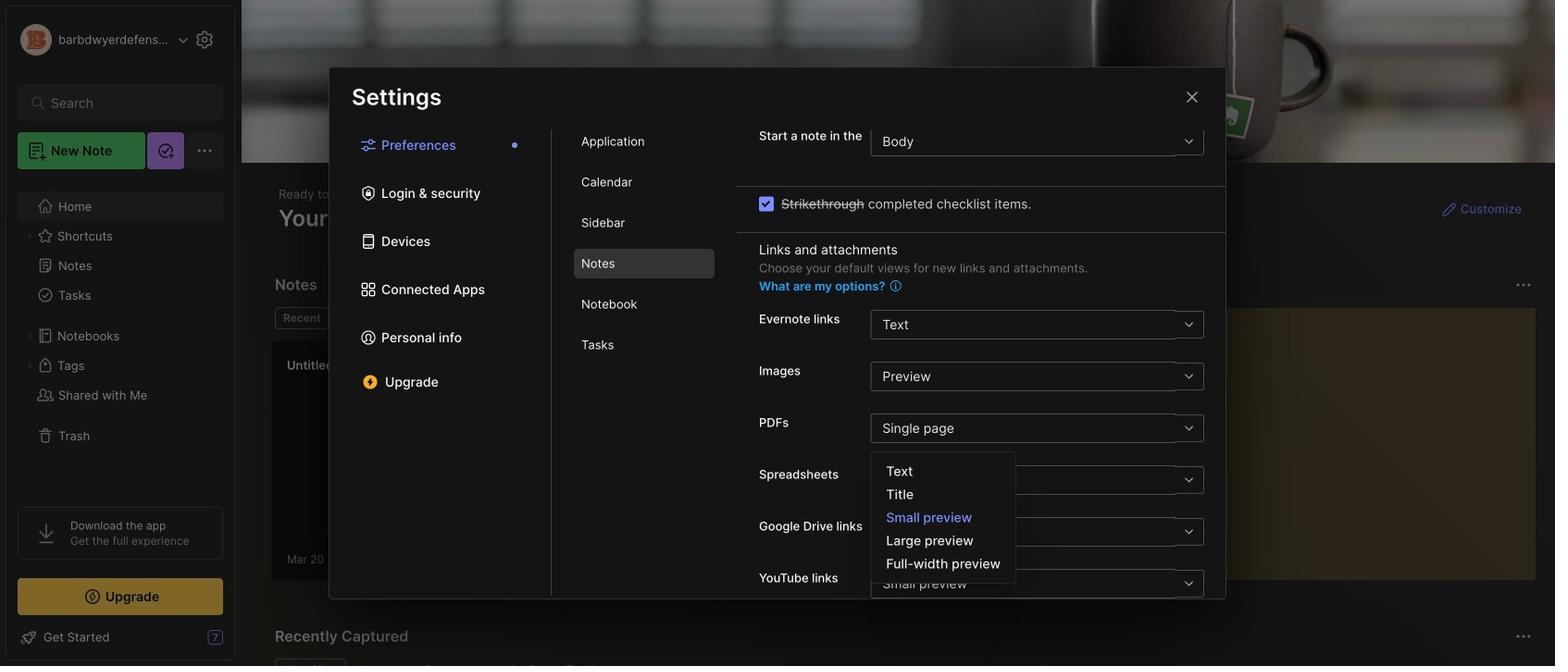 Task type: locate. For each thing, give the bounding box(es) containing it.
tab
[[574, 127, 715, 156], [574, 167, 715, 197], [574, 208, 715, 238], [574, 249, 715, 279], [574, 290, 715, 319], [275, 307, 329, 330], [337, 307, 412, 330], [574, 330, 715, 360]]

expand tags image
[[24, 360, 35, 371]]

Select50 checkbox
[[759, 197, 774, 211]]

Choose default view option for PDFs field
[[871, 414, 1205, 443]]

close image
[[1182, 86, 1204, 108]]

Choose default view option for Evernote links field
[[871, 310, 1205, 340]]

tab list
[[330, 127, 552, 596], [552, 127, 737, 596], [275, 307, 1101, 330], [275, 659, 1530, 667]]

Choose default view option for Google Drive links field
[[871, 518, 1205, 547]]

row group
[[271, 341, 605, 593]]

tree
[[6, 181, 234, 491]]

settings image
[[194, 29, 216, 51]]

Choose default view option for YouTube links field
[[871, 569, 1205, 599]]

None search field
[[51, 92, 199, 114]]

Choose default view option for Spreadsheets field
[[871, 466, 1205, 495]]

dropdown list menu
[[872, 460, 1016, 576]]



Task type: describe. For each thing, give the bounding box(es) containing it.
Search text field
[[51, 94, 199, 112]]

Start writing… text field
[[1146, 308, 1536, 566]]

none search field inside main element
[[51, 92, 199, 114]]

expand notebooks image
[[24, 331, 35, 342]]

Start a new note in the body or title. field
[[871, 127, 1205, 156]]

main element
[[0, 0, 241, 667]]

tree inside main element
[[6, 181, 234, 491]]

Choose default view option for Images field
[[871, 362, 1205, 392]]



Task type: vqa. For each thing, say whether or not it's contained in the screenshot.
Start a new note in the body or title. field
yes



